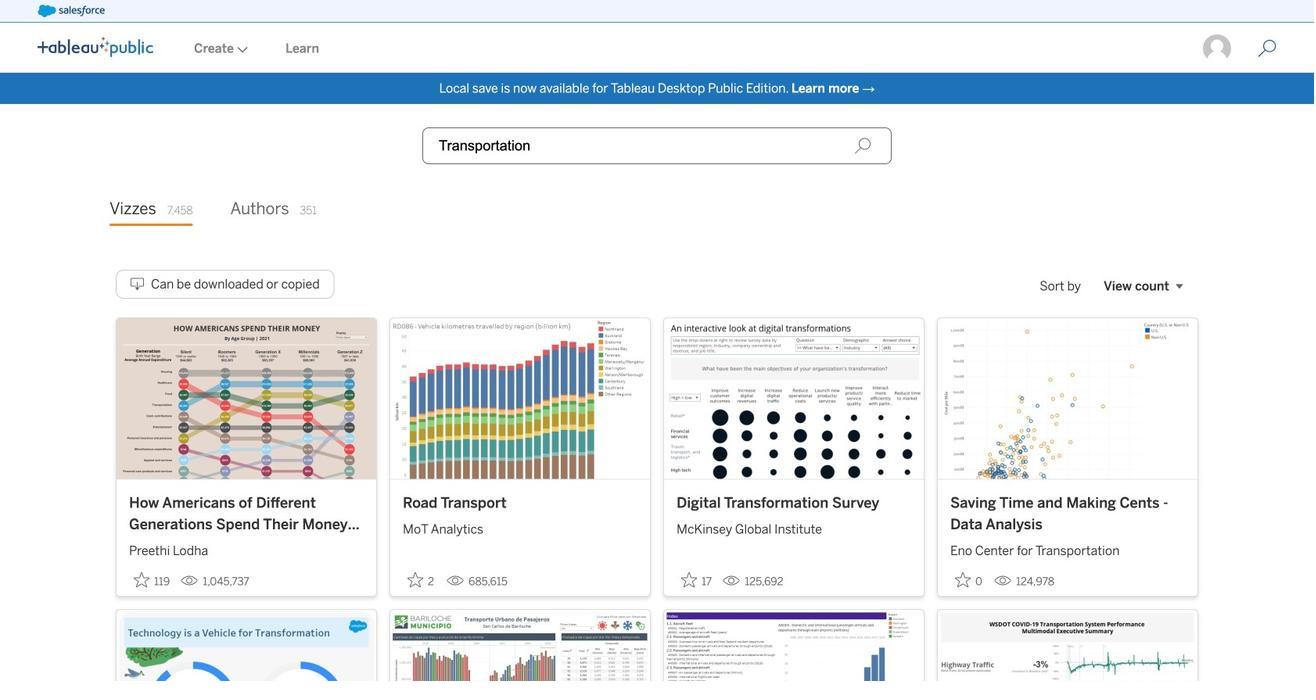 Task type: vqa. For each thing, say whether or not it's contained in the screenshot.
Median with 95% CI's with
no



Task type: locate. For each thing, give the bounding box(es) containing it.
salesforce logo image
[[38, 5, 105, 17]]

2 horizontal spatial add favorite image
[[682, 573, 697, 588]]

3 add favorite image from the left
[[682, 573, 697, 588]]

logo image
[[38, 37, 153, 57]]

search image
[[855, 137, 872, 155]]

4 workbook thumbnail image from the left
[[938, 318, 1198, 480]]

add favorite image
[[956, 573, 971, 588]]

1 add favorite button from the left
[[129, 568, 175, 593]]

3 add favorite button from the left
[[677, 568, 717, 593]]

Add Favorite button
[[129, 568, 175, 593], [403, 568, 441, 593], [677, 568, 717, 593], [951, 568, 989, 593]]

add favorite button for 3rd workbook thumbnail from left
[[677, 568, 717, 593]]

3 workbook thumbnail image from the left
[[665, 318, 924, 480]]

add favorite button for second workbook thumbnail from left
[[403, 568, 441, 593]]

0 horizontal spatial add favorite image
[[134, 573, 149, 588]]

tara.schultz image
[[1202, 33, 1234, 64]]

4 add favorite button from the left
[[951, 568, 989, 593]]

workbook thumbnail image
[[117, 318, 376, 480], [391, 318, 650, 480], [665, 318, 924, 480], [938, 318, 1198, 480]]

1 add favorite image from the left
[[134, 573, 149, 588]]

2 add favorite button from the left
[[403, 568, 441, 593]]

1 horizontal spatial add favorite image
[[408, 573, 423, 588]]

add favorite image
[[134, 573, 149, 588], [408, 573, 423, 588], [682, 573, 697, 588]]

add favorite button for 1st workbook thumbnail from right
[[951, 568, 989, 593]]

create image
[[234, 47, 248, 53]]

add favorite image for first workbook thumbnail from the left
[[134, 573, 149, 588]]

2 add favorite image from the left
[[408, 573, 423, 588]]



Task type: describe. For each thing, give the bounding box(es) containing it.
add favorite image for 3rd workbook thumbnail from left
[[682, 573, 697, 588]]

add favorite image for second workbook thumbnail from left
[[408, 573, 423, 588]]

Search input field
[[423, 128, 892, 164]]

1 workbook thumbnail image from the left
[[117, 318, 376, 480]]

go to search image
[[1240, 39, 1296, 58]]

2 workbook thumbnail image from the left
[[391, 318, 650, 480]]

add favorite button for first workbook thumbnail from the left
[[129, 568, 175, 593]]



